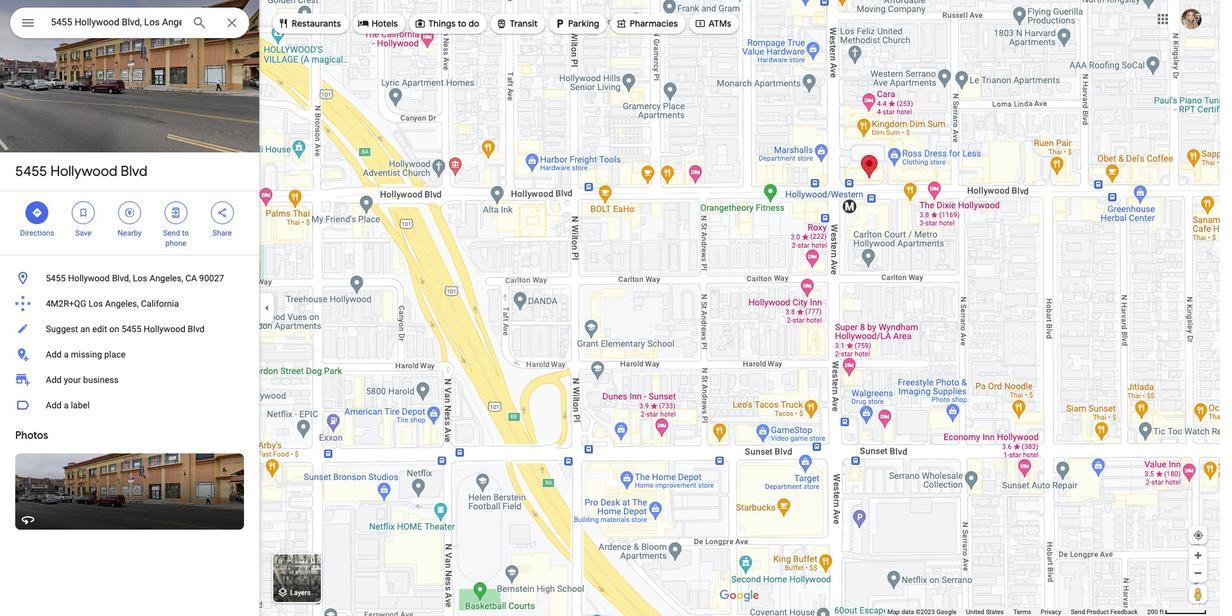 Task type: describe. For each thing, give the bounding box(es) containing it.
add your business link
[[0, 367, 259, 393]]

 transit
[[496, 17, 538, 31]]


[[554, 17, 566, 31]]

5455 hollywood blvd main content
[[0, 0, 259, 617]]

200 ft
[[1148, 609, 1164, 616]]

send for send product feedback
[[1071, 609, 1085, 616]]

on
[[109, 324, 119, 334]]

ca
[[185, 273, 197, 283]]

things
[[429, 18, 456, 29]]

zoom in image
[[1194, 551, 1203, 561]]

states
[[986, 609, 1004, 616]]


[[170, 206, 182, 220]]

restaurants
[[292, 18, 341, 29]]

show your location image
[[1193, 530, 1205, 542]]

phone
[[165, 239, 186, 248]]


[[31, 206, 43, 220]]

5455 for 5455 hollywood blvd
[[15, 163, 47, 181]]

google
[[937, 609, 957, 616]]

a for missing
[[64, 350, 69, 360]]

0 horizontal spatial angeles,
[[105, 299, 139, 309]]

show street view coverage image
[[1189, 585, 1208, 604]]

blvd inside "button"
[[188, 324, 205, 334]]

200 ft button
[[1148, 609, 1207, 616]]

united
[[966, 609, 985, 616]]

 parking
[[554, 17, 599, 31]]

5455 inside suggest an edit on 5455 hollywood blvd "button"
[[121, 324, 141, 334]]

edit
[[92, 324, 107, 334]]

add for add your business
[[46, 375, 62, 385]]

atms
[[709, 18, 732, 29]]

business
[[83, 375, 119, 385]]

collapse side panel image
[[260, 301, 274, 315]]

united states
[[966, 609, 1004, 616]]

0 vertical spatial los
[[133, 273, 147, 283]]

california
[[141, 299, 179, 309]]

add a label button
[[0, 393, 259, 418]]

save
[[75, 229, 92, 238]]

hollywood for blvd,
[[68, 273, 110, 283]]

share
[[212, 229, 232, 238]]

4m2r+qg
[[46, 299, 86, 309]]


[[358, 17, 369, 31]]

product
[[1087, 609, 1109, 616]]

united states button
[[966, 608, 1004, 617]]

google maps element
[[0, 0, 1220, 617]]

blvd,
[[112, 273, 131, 283]]

send product feedback
[[1071, 609, 1138, 616]]

an
[[80, 324, 90, 334]]

your
[[64, 375, 81, 385]]


[[695, 17, 706, 31]]

 restaurants
[[278, 17, 341, 31]]

feedback
[[1111, 609, 1138, 616]]

suggest an edit on 5455 hollywood blvd button
[[0, 317, 259, 342]]


[[278, 17, 289, 31]]

place
[[104, 350, 126, 360]]

none field inside 5455 hollywood blvd, los angeles, ca 90027 field
[[51, 15, 182, 30]]

terms
[[1014, 609, 1032, 616]]

hollywood inside suggest an edit on 5455 hollywood blvd "button"
[[144, 324, 185, 334]]


[[20, 14, 36, 32]]

5455 hollywood blvd, los angeles, ca 90027 button
[[0, 266, 259, 291]]


[[216, 206, 228, 220]]

hotels
[[372, 18, 398, 29]]

map data ©2023 google
[[888, 609, 957, 616]]



Task type: locate. For each thing, give the bounding box(es) containing it.
 atms
[[695, 17, 732, 31]]

a left missing
[[64, 350, 69, 360]]

5455 Hollywood Blvd, Los Angeles, CA 90027 field
[[10, 8, 249, 38]]

1 vertical spatial hollywood
[[68, 273, 110, 283]]

blvd down ca
[[188, 324, 205, 334]]

los
[[133, 273, 147, 283], [88, 299, 103, 309]]

hollywood
[[50, 163, 117, 181], [68, 273, 110, 283], [144, 324, 185, 334]]

add a label
[[46, 400, 90, 411]]

privacy button
[[1041, 608, 1062, 617]]

add your business
[[46, 375, 119, 385]]

200
[[1148, 609, 1158, 616]]

4m2r+qg los angeles, california
[[46, 299, 179, 309]]

 search field
[[10, 8, 249, 41]]

1 vertical spatial to
[[182, 229, 189, 238]]

©2023
[[916, 609, 935, 616]]

blvd
[[121, 163, 147, 181], [188, 324, 205, 334]]

google account: michelle dermenjian  
(michelle.dermenjian@adept.ai) image
[[1182, 9, 1202, 29]]

1 vertical spatial 5455
[[46, 273, 66, 283]]

add for add a label
[[46, 400, 62, 411]]

a inside button
[[64, 350, 69, 360]]

1 vertical spatial los
[[88, 299, 103, 309]]

send inside button
[[1071, 609, 1085, 616]]

90027
[[199, 273, 224, 283]]

to left do
[[458, 18, 467, 29]]

5455 hollywood blvd
[[15, 163, 147, 181]]

0 vertical spatial blvd
[[121, 163, 147, 181]]

2 vertical spatial hollywood
[[144, 324, 185, 334]]

3 add from the top
[[46, 400, 62, 411]]

add inside button
[[46, 350, 62, 360]]

to up "phone"
[[182, 229, 189, 238]]

0 horizontal spatial send
[[163, 229, 180, 238]]

parking
[[568, 18, 599, 29]]

footer
[[888, 608, 1148, 617]]

los right blvd,
[[133, 273, 147, 283]]

5455 inside 5455 hollywood blvd, los angeles, ca 90027 button
[[46, 273, 66, 283]]

missing
[[71, 350, 102, 360]]

send product feedback button
[[1071, 608, 1138, 617]]

1 horizontal spatial to
[[458, 18, 467, 29]]

0 vertical spatial add
[[46, 350, 62, 360]]

2 a from the top
[[64, 400, 69, 411]]

1 vertical spatial a
[[64, 400, 69, 411]]

1 horizontal spatial blvd
[[188, 324, 205, 334]]

to inside  things to do
[[458, 18, 467, 29]]

to inside send to phone
[[182, 229, 189, 238]]

1 vertical spatial send
[[1071, 609, 1085, 616]]

2 vertical spatial add
[[46, 400, 62, 411]]

send
[[163, 229, 180, 238], [1071, 609, 1085, 616]]


[[616, 17, 627, 31]]

a left label
[[64, 400, 69, 411]]

1 horizontal spatial angeles,
[[150, 273, 183, 283]]

2 add from the top
[[46, 375, 62, 385]]

photos
[[15, 430, 48, 442]]

 pharmacies
[[616, 17, 678, 31]]

 things to do
[[415, 17, 479, 31]]

add a missing place
[[46, 350, 126, 360]]

0 horizontal spatial to
[[182, 229, 189, 238]]

angeles,
[[150, 273, 183, 283], [105, 299, 139, 309]]

a
[[64, 350, 69, 360], [64, 400, 69, 411]]

a inside button
[[64, 400, 69, 411]]

add inside 'link'
[[46, 375, 62, 385]]

hollywood inside 5455 hollywood blvd, los angeles, ca 90027 button
[[68, 273, 110, 283]]

1 horizontal spatial send
[[1071, 609, 1085, 616]]


[[496, 17, 507, 31]]

transit
[[510, 18, 538, 29]]

5455
[[15, 163, 47, 181], [46, 273, 66, 283], [121, 324, 141, 334]]

add for add a missing place
[[46, 350, 62, 360]]

pharmacies
[[630, 18, 678, 29]]


[[78, 206, 89, 220]]

5455 hollywood blvd, los angeles, ca 90027
[[46, 273, 224, 283]]

1 vertical spatial angeles,
[[105, 299, 139, 309]]

layers
[[290, 589, 311, 598]]

0 vertical spatial a
[[64, 350, 69, 360]]

4m2r+qg los angeles, california button
[[0, 291, 259, 317]]


[[415, 17, 426, 31]]

add left label
[[46, 400, 62, 411]]

hollywood for blvd
[[50, 163, 117, 181]]

0 vertical spatial 5455
[[15, 163, 47, 181]]

0 horizontal spatial blvd
[[121, 163, 147, 181]]

5455 right on
[[121, 324, 141, 334]]

terms button
[[1014, 608, 1032, 617]]

5455 up 
[[15, 163, 47, 181]]

do
[[469, 18, 479, 29]]

send for send to phone
[[163, 229, 180, 238]]

ft
[[1160, 609, 1164, 616]]

blvd up 
[[121, 163, 147, 181]]

hollywood left blvd,
[[68, 273, 110, 283]]

label
[[71, 400, 90, 411]]

add down suggest
[[46, 350, 62, 360]]

privacy
[[1041, 609, 1062, 616]]

5455 up 4m2r+qg
[[46, 273, 66, 283]]

hollywood down california
[[144, 324, 185, 334]]

1 horizontal spatial los
[[133, 273, 147, 283]]

0 vertical spatial send
[[163, 229, 180, 238]]

suggest an edit on 5455 hollywood blvd
[[46, 324, 205, 334]]

1 vertical spatial blvd
[[188, 324, 205, 334]]

map
[[888, 609, 900, 616]]

nearby
[[118, 229, 142, 238]]

1 add from the top
[[46, 350, 62, 360]]

0 vertical spatial angeles,
[[150, 273, 183, 283]]

5455 for 5455 hollywood blvd, los angeles, ca 90027
[[46, 273, 66, 283]]

hollywood up ""
[[50, 163, 117, 181]]

add left your
[[46, 375, 62, 385]]

2 vertical spatial 5455
[[121, 324, 141, 334]]

 button
[[10, 8, 46, 41]]

suggest
[[46, 324, 78, 334]]

send inside send to phone
[[163, 229, 180, 238]]

send up "phone"
[[163, 229, 180, 238]]

1 a from the top
[[64, 350, 69, 360]]

None field
[[51, 15, 182, 30]]

los up edit
[[88, 299, 103, 309]]

0 vertical spatial to
[[458, 18, 467, 29]]

a for label
[[64, 400, 69, 411]]

send to phone
[[163, 229, 189, 248]]

to
[[458, 18, 467, 29], [182, 229, 189, 238]]

angeles, down blvd,
[[105, 299, 139, 309]]

1 vertical spatial add
[[46, 375, 62, 385]]

actions for 5455 hollywood blvd region
[[0, 191, 259, 255]]

zoom out image
[[1194, 569, 1203, 578]]

footer inside google maps element
[[888, 608, 1148, 617]]

add inside button
[[46, 400, 62, 411]]

send left product
[[1071, 609, 1085, 616]]

data
[[902, 609, 914, 616]]

add
[[46, 350, 62, 360], [46, 375, 62, 385], [46, 400, 62, 411]]


[[124, 206, 135, 220]]

0 vertical spatial hollywood
[[50, 163, 117, 181]]

angeles, left ca
[[150, 273, 183, 283]]

directions
[[20, 229, 54, 238]]

footer containing map data ©2023 google
[[888, 608, 1148, 617]]

0 horizontal spatial los
[[88, 299, 103, 309]]

 hotels
[[358, 17, 398, 31]]

add a missing place button
[[0, 342, 259, 367]]



Task type: vqa. For each thing, say whether or not it's contained in the screenshot.
 Transit
yes



